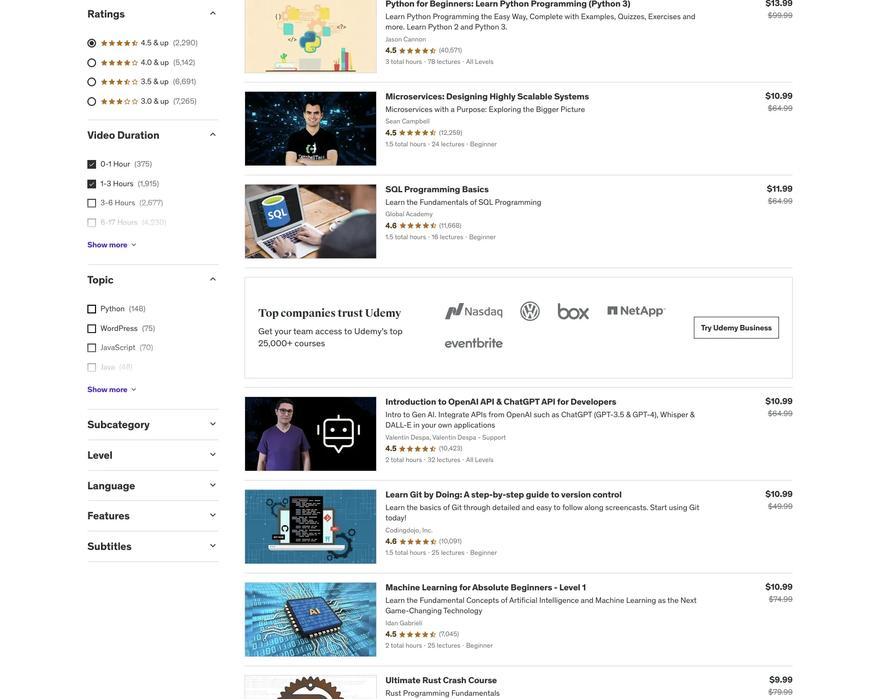 Task type: describe. For each thing, give the bounding box(es) containing it.
$9.99
[[770, 675, 794, 685]]

1 horizontal spatial for
[[558, 396, 569, 407]]

4.5
[[141, 38, 152, 48]]

& for 4.0
[[154, 57, 159, 67]]

scalable
[[518, 91, 553, 102]]

$10.99 for learn git by doing: a step-by-step guide to version control
[[766, 489, 794, 500]]

hours for 1-3 hours
[[113, 179, 134, 188]]

ultimate rust crash course
[[386, 675, 497, 686]]

ratings
[[87, 7, 125, 20]]

(4,230)
[[142, 218, 167, 227]]

step-
[[472, 489, 493, 500]]

$10.99 $49.99
[[766, 489, 794, 512]]

systems
[[555, 91, 590, 102]]

1 vertical spatial to
[[438, 396, 447, 407]]

(148)
[[129, 304, 146, 314]]

xsmall image for javascript
[[87, 344, 96, 353]]

0 vertical spatial level
[[87, 449, 113, 462]]

netapp image
[[606, 300, 668, 324]]

$99.99
[[769, 11, 794, 20]]

25,000+
[[258, 338, 293, 349]]

3.5
[[141, 77, 152, 87]]

3.5 & up (6,691)
[[141, 77, 196, 87]]

top
[[258, 307, 279, 320]]

$11.99
[[768, 183, 794, 194]]

openai
[[449, 396, 479, 407]]

3-6 hours (2,677)
[[101, 198, 163, 208]]

up for 4.0 & up
[[160, 57, 169, 67]]

$64.99 for sql programming basics
[[769, 196, 794, 206]]

show more for topic
[[87, 385, 128, 394]]

c#
[[101, 382, 111, 392]]

java (48)
[[101, 362, 133, 372]]

developers
[[571, 396, 617, 407]]

1 vertical spatial udemy
[[714, 323, 739, 333]]

machine
[[386, 582, 420, 593]]

to inside top companies trust udemy get your team access to udemy's top 25,000+ courses
[[344, 326, 352, 337]]

17+
[[101, 237, 113, 247]]

(6,691)
[[173, 77, 196, 87]]

machine learning for absolute beginners - level 1 link
[[386, 582, 587, 593]]

6
[[108, 198, 113, 208]]

subcategory
[[87, 418, 150, 431]]

version
[[562, 489, 591, 500]]

xsmall image down "(48)"
[[130, 385, 138, 394]]

wordpress (75)
[[101, 323, 155, 333]]

1 horizontal spatial 1
[[583, 582, 587, 593]]

4.0 & up (5,142)
[[141, 57, 195, 67]]

nasdaq image
[[443, 300, 506, 324]]

javascript
[[101, 343, 136, 353]]

ratings button
[[87, 7, 199, 20]]

up for 3.0 & up
[[160, 96, 169, 106]]

business
[[741, 323, 773, 333]]

$10.99 $64.99 for microservices: designing highly scalable systems
[[766, 90, 794, 113]]

ultimate
[[386, 675, 421, 686]]

features
[[87, 510, 130, 523]]

topic button
[[87, 273, 199, 287]]

1-3 hours (1,915)
[[101, 179, 159, 188]]

6-
[[101, 218, 108, 227]]

your
[[275, 326, 292, 337]]

(375)
[[135, 159, 152, 169]]

by-
[[493, 489, 507, 500]]

4.5 & up (2,290)
[[141, 38, 198, 48]]

subtitles button
[[87, 540, 199, 553]]

box image
[[556, 300, 592, 324]]

python (148)
[[101, 304, 146, 314]]

show for video duration
[[87, 240, 108, 250]]

introduction to openai api & chatgpt api for developers
[[386, 396, 617, 407]]

javascript (70)
[[101, 343, 153, 353]]

(1,915)
[[138, 179, 159, 188]]

small image for ratings
[[208, 8, 219, 19]]

$10.99 $74.99
[[766, 582, 794, 605]]

video
[[87, 129, 115, 142]]

microservices: designing highly scalable systems
[[386, 91, 590, 102]]

$64.99 for introduction to openai api & chatgpt api for developers
[[769, 409, 794, 419]]

python
[[101, 304, 125, 314]]

(5,142)
[[173, 57, 195, 67]]

small image for topic
[[208, 274, 219, 285]]

& for 3.5
[[154, 77, 158, 87]]

& left chatgpt
[[497, 396, 502, 407]]

$79.99
[[769, 688, 794, 698]]

access
[[316, 326, 343, 337]]

1-
[[101, 179, 107, 188]]

0 horizontal spatial for
[[460, 582, 471, 593]]

programming
[[405, 184, 461, 195]]

top
[[390, 326, 403, 337]]

6-17 hours (4,230)
[[101, 218, 167, 227]]

learning
[[422, 582, 458, 593]]

show more button for video duration
[[87, 234, 138, 256]]

ultimate rust crash course link
[[386, 675, 497, 686]]

3.0
[[141, 96, 152, 106]]

-
[[555, 582, 558, 593]]

subcategory button
[[87, 418, 199, 431]]

xsmall image for 0-
[[87, 160, 96, 169]]

subtitles
[[87, 540, 132, 553]]

small image for subcategory
[[208, 419, 219, 430]]

3-
[[101, 198, 108, 208]]

by
[[424, 489, 434, 500]]

2 horizontal spatial to
[[551, 489, 560, 500]]

learn git by doing: a step-by-step guide to version control
[[386, 489, 622, 500]]

(2,677)
[[140, 198, 163, 208]]

udemy inside top companies trust udemy get your team access to udemy's top 25,000+ courses
[[365, 307, 402, 320]]

& for 3.0
[[154, 96, 159, 106]]

course
[[469, 675, 497, 686]]

xsmall image for 1-
[[87, 180, 96, 188]]

sql
[[386, 184, 403, 195]]



Task type: vqa. For each thing, say whether or not it's contained in the screenshot.
"$10.99 $64.99"
yes



Task type: locate. For each thing, give the bounding box(es) containing it.
video duration button
[[87, 129, 199, 142]]

wordpress
[[101, 323, 138, 333]]

1 vertical spatial show
[[87, 385, 108, 394]]

1 show from the top
[[87, 240, 108, 250]]

3
[[107, 179, 111, 188]]

0 vertical spatial udemy
[[365, 307, 402, 320]]

hours for 6-17 hours
[[117, 218, 138, 227]]

microservices: designing highly scalable systems link
[[386, 91, 590, 102]]

features button
[[87, 510, 199, 523]]

highly
[[490, 91, 516, 102]]

volkswagen image
[[519, 300, 543, 324]]

try
[[702, 323, 712, 333]]

level right -
[[560, 582, 581, 593]]

absolute
[[473, 582, 509, 593]]

courses
[[295, 338, 326, 349]]

(48)
[[119, 362, 133, 372]]

microservices:
[[386, 91, 445, 102]]

1 horizontal spatial udemy
[[714, 323, 739, 333]]

2 vertical spatial xsmall image
[[87, 363, 96, 372]]

xsmall image left 3-
[[87, 199, 96, 208]]

xsmall image
[[87, 160, 96, 169], [87, 344, 96, 353], [87, 363, 96, 372]]

0 horizontal spatial to
[[344, 326, 352, 337]]

0 horizontal spatial udemy
[[365, 307, 402, 320]]

xsmall image for wordpress
[[87, 324, 96, 333]]

$9.99 $79.99
[[769, 675, 794, 698]]

& right 4.5
[[154, 38, 158, 48]]

to right guide
[[551, 489, 560, 500]]

$10.99 for microservices: designing highly scalable systems
[[766, 90, 794, 101]]

hours right 17
[[117, 218, 138, 227]]

introduction to openai api & chatgpt api for developers link
[[386, 396, 617, 407]]

more for topic
[[109, 385, 128, 394]]

3 $64.99 from the top
[[769, 409, 794, 419]]

0 vertical spatial $64.99
[[769, 103, 794, 113]]

0 horizontal spatial level
[[87, 449, 113, 462]]

hours right 6 at the left of page
[[115, 198, 135, 208]]

0 vertical spatial $10.99 $64.99
[[766, 90, 794, 113]]

up for 4.5 & up
[[160, 38, 169, 48]]

doing:
[[436, 489, 463, 500]]

1 vertical spatial small image
[[208, 510, 219, 521]]

& right the 4.0
[[154, 57, 159, 67]]

(7,265)
[[173, 96, 197, 106]]

show more button down 17
[[87, 234, 138, 256]]

1 vertical spatial more
[[109, 385, 128, 394]]

companies
[[281, 307, 336, 320]]

small image for video duration
[[208, 129, 219, 140]]

show more down the 6-
[[87, 240, 128, 250]]

1 horizontal spatial api
[[542, 396, 556, 407]]

(2,290)
[[173, 38, 198, 48]]

0 vertical spatial show more button
[[87, 234, 138, 256]]

show for topic
[[87, 385, 108, 394]]

show more button
[[87, 234, 138, 256], [87, 379, 138, 401]]

$49.99
[[769, 502, 794, 512]]

xsmall image for 3-
[[87, 199, 96, 208]]

1 small image from the top
[[208, 480, 219, 491]]

2 vertical spatial to
[[551, 489, 560, 500]]

api right chatgpt
[[542, 396, 556, 407]]

show
[[87, 240, 108, 250], [87, 385, 108, 394]]

0-1 hour (375)
[[101, 159, 152, 169]]

3 small image from the top
[[208, 541, 219, 552]]

up right 3.5
[[160, 77, 169, 87]]

&
[[154, 38, 158, 48], [154, 57, 159, 67], [154, 77, 158, 87], [154, 96, 159, 106], [497, 396, 502, 407]]

team
[[294, 326, 314, 337]]

show down the 6-
[[87, 240, 108, 250]]

1 vertical spatial show more
[[87, 385, 128, 394]]

basics
[[462, 184, 489, 195]]

17+ hours
[[101, 237, 135, 247]]

1 $10.99 $64.99 from the top
[[766, 90, 794, 113]]

2 show from the top
[[87, 385, 108, 394]]

1 show more from the top
[[87, 240, 128, 250]]

show more for video duration
[[87, 240, 128, 250]]

udemy up udemy's
[[365, 307, 402, 320]]

xsmall image down 6-17 hours (4,230)
[[130, 241, 138, 249]]

0 vertical spatial to
[[344, 326, 352, 337]]

$11.99 $64.99
[[768, 183, 794, 206]]

xsmall image
[[87, 180, 96, 188], [87, 199, 96, 208], [87, 219, 96, 227], [130, 241, 138, 249], [87, 305, 96, 314], [87, 324, 96, 333], [130, 385, 138, 394]]

0 vertical spatial show more
[[87, 240, 128, 250]]

2 small image from the top
[[208, 129, 219, 140]]

small image for language
[[208, 480, 219, 491]]

3 up from the top
[[160, 77, 169, 87]]

for left developers
[[558, 396, 569, 407]]

3.0 & up (7,265)
[[141, 96, 197, 106]]

hours for 3-6 hours
[[115, 198, 135, 208]]

udemy right try
[[714, 323, 739, 333]]

& for 4.5
[[154, 38, 158, 48]]

1 more from the top
[[109, 240, 128, 250]]

2 $10.99 $64.99 from the top
[[766, 396, 794, 419]]

0-
[[101, 159, 109, 169]]

hours right '3'
[[113, 179, 134, 188]]

small image for subtitles
[[208, 541, 219, 552]]

$64.99 inside $11.99 $64.99
[[769, 196, 794, 206]]

(70)
[[140, 343, 153, 353]]

beginners
[[511, 582, 553, 593]]

more
[[109, 240, 128, 250], [109, 385, 128, 394]]

0 vertical spatial for
[[558, 396, 569, 407]]

video duration
[[87, 129, 160, 142]]

sql programming basics
[[386, 184, 489, 195]]

$10.99 $64.99 for introduction to openai api & chatgpt api for developers
[[766, 396, 794, 419]]

$10.99 $64.99
[[766, 90, 794, 113], [766, 396, 794, 419]]

1 right -
[[583, 582, 587, 593]]

small image
[[208, 8, 219, 19], [208, 129, 219, 140], [208, 274, 219, 285], [208, 419, 219, 430], [208, 449, 219, 460]]

1 $10.99 from the top
[[766, 90, 794, 101]]

show more button for topic
[[87, 379, 138, 401]]

1 vertical spatial 1
[[583, 582, 587, 593]]

duration
[[117, 129, 160, 142]]

hours right 17+
[[114, 237, 135, 247]]

3 small image from the top
[[208, 274, 219, 285]]

up for 3.5 & up
[[160, 77, 169, 87]]

show more down the java
[[87, 385, 128, 394]]

up right the 4.0
[[160, 57, 169, 67]]

for right the learning
[[460, 582, 471, 593]]

get
[[258, 326, 273, 337]]

0 vertical spatial small image
[[208, 480, 219, 491]]

0 vertical spatial 1
[[109, 159, 112, 169]]

2 $64.99 from the top
[[769, 196, 794, 206]]

trust
[[338, 307, 363, 320]]

1 vertical spatial level
[[560, 582, 581, 593]]

$74.99
[[770, 595, 794, 605]]

java
[[101, 362, 115, 372]]

2 up from the top
[[160, 57, 169, 67]]

git
[[410, 489, 422, 500]]

more for video duration
[[109, 240, 128, 250]]

1 show more button from the top
[[87, 234, 138, 256]]

1 xsmall image from the top
[[87, 160, 96, 169]]

1 left hour
[[109, 159, 112, 169]]

4 $10.99 from the top
[[766, 582, 794, 593]]

1 up from the top
[[160, 38, 169, 48]]

3 $10.99 from the top
[[766, 489, 794, 500]]

0 vertical spatial show
[[87, 240, 108, 250]]

small image for level
[[208, 449, 219, 460]]

0 vertical spatial xsmall image
[[87, 160, 96, 169]]

xsmall image for java
[[87, 363, 96, 372]]

0 vertical spatial more
[[109, 240, 128, 250]]

1 $64.99 from the top
[[769, 103, 794, 113]]

guide
[[526, 489, 550, 500]]

api right openai at the right bottom of page
[[481, 396, 495, 407]]

xsmall image left javascript at left
[[87, 344, 96, 353]]

show more
[[87, 240, 128, 250], [87, 385, 128, 394]]

0 horizontal spatial api
[[481, 396, 495, 407]]

4 small image from the top
[[208, 419, 219, 430]]

4.0
[[141, 57, 152, 67]]

1
[[109, 159, 112, 169], [583, 582, 587, 593]]

1 horizontal spatial to
[[438, 396, 447, 407]]

xsmall image left the "1-"
[[87, 180, 96, 188]]

$64.99
[[769, 103, 794, 113], [769, 196, 794, 206], [769, 409, 794, 419]]

3 xsmall image from the top
[[87, 363, 96, 372]]

learn
[[386, 489, 409, 500]]

4 up from the top
[[160, 96, 169, 106]]

up right 3.0
[[160, 96, 169, 106]]

2 small image from the top
[[208, 510, 219, 521]]

1 horizontal spatial level
[[560, 582, 581, 593]]

a
[[464, 489, 470, 500]]

2 show more button from the top
[[87, 379, 138, 401]]

up right 4.5
[[160, 38, 169, 48]]

try udemy business link
[[695, 317, 780, 339]]

more down java (48)
[[109, 385, 128, 394]]

1 small image from the top
[[208, 8, 219, 19]]

small image for features
[[208, 510, 219, 521]]

1 vertical spatial $64.99
[[769, 196, 794, 206]]

machine learning for absolute beginners - level 1
[[386, 582, 587, 593]]

top companies trust udemy get your team access to udemy's top 25,000+ courses
[[258, 307, 403, 349]]

introduction
[[386, 396, 437, 407]]

$10.99 for machine learning for absolute beginners - level 1
[[766, 582, 794, 593]]

small image
[[208, 480, 219, 491], [208, 510, 219, 521], [208, 541, 219, 552]]

xsmall image left wordpress
[[87, 324, 96, 333]]

$10.99 for introduction to openai api & chatgpt api for developers
[[766, 396, 794, 407]]

2 show more from the top
[[87, 385, 128, 394]]

$10.99
[[766, 90, 794, 101], [766, 396, 794, 407], [766, 489, 794, 500], [766, 582, 794, 593]]

more down 17
[[109, 240, 128, 250]]

hours
[[113, 179, 134, 188], [115, 198, 135, 208], [117, 218, 138, 227], [114, 237, 135, 247]]

2 api from the left
[[542, 396, 556, 407]]

to down trust
[[344, 326, 352, 337]]

& right 3.5
[[154, 77, 158, 87]]

xsmall image left the java
[[87, 363, 96, 372]]

1 api from the left
[[481, 396, 495, 407]]

control
[[593, 489, 622, 500]]

0 horizontal spatial 1
[[109, 159, 112, 169]]

show more button down java (48)
[[87, 379, 138, 401]]

xsmall image left 0-
[[87, 160, 96, 169]]

1 vertical spatial xsmall image
[[87, 344, 96, 353]]

5 small image from the top
[[208, 449, 219, 460]]

level up language
[[87, 449, 113, 462]]

to left openai at the right bottom of page
[[438, 396, 447, 407]]

eventbrite image
[[443, 332, 506, 356]]

2 more from the top
[[109, 385, 128, 394]]

xsmall image left the 6-
[[87, 219, 96, 227]]

up
[[160, 38, 169, 48], [160, 57, 169, 67], [160, 77, 169, 87], [160, 96, 169, 106]]

2 vertical spatial small image
[[208, 541, 219, 552]]

xsmall image left python
[[87, 305, 96, 314]]

try udemy business
[[702, 323, 773, 333]]

topic
[[87, 273, 114, 287]]

2 vertical spatial $64.99
[[769, 409, 794, 419]]

xsmall image for python
[[87, 305, 96, 314]]

language button
[[87, 479, 199, 492]]

1 vertical spatial show more button
[[87, 379, 138, 401]]

2 xsmall image from the top
[[87, 344, 96, 353]]

xsmall image for 6-
[[87, 219, 96, 227]]

1 vertical spatial $10.99 $64.99
[[766, 396, 794, 419]]

step
[[507, 489, 525, 500]]

2 $10.99 from the top
[[766, 396, 794, 407]]

1 vertical spatial for
[[460, 582, 471, 593]]

& right 3.0
[[154, 96, 159, 106]]

show down the java
[[87, 385, 108, 394]]

sql programming basics link
[[386, 184, 489, 195]]

to
[[344, 326, 352, 337], [438, 396, 447, 407], [551, 489, 560, 500]]

designing
[[447, 91, 488, 102]]

$64.99 for microservices: designing highly scalable systems
[[769, 103, 794, 113]]

udemy
[[365, 307, 402, 320], [714, 323, 739, 333]]



